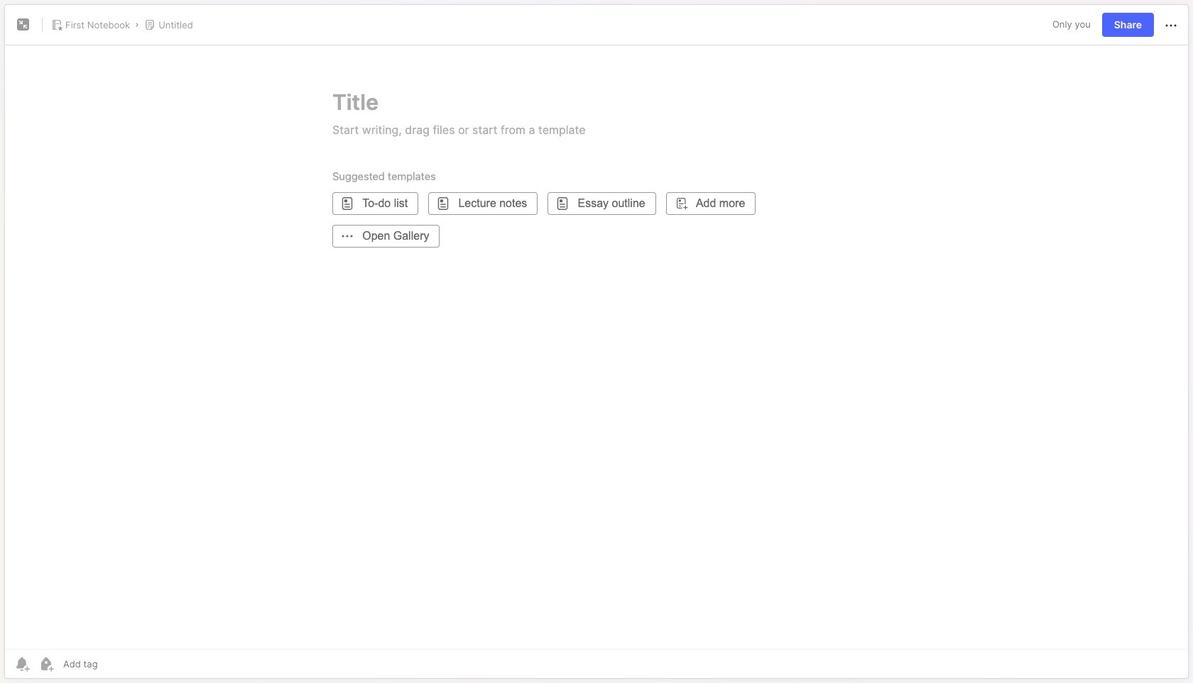Task type: vqa. For each thing, say whether or not it's contained in the screenshot.
"within"
no



Task type: locate. For each thing, give the bounding box(es) containing it.
add a reminder image
[[13, 656, 31, 673]]

more actions image
[[1163, 17, 1180, 34]]

collapse note image
[[15, 16, 32, 33]]

add tag image
[[38, 656, 55, 673]]

note window element
[[4, 4, 1189, 683]]

Add tag field
[[62, 658, 169, 671]]

More actions field
[[1163, 16, 1180, 34]]



Task type: describe. For each thing, give the bounding box(es) containing it.
Note Editor text field
[[5, 45, 1188, 650]]



